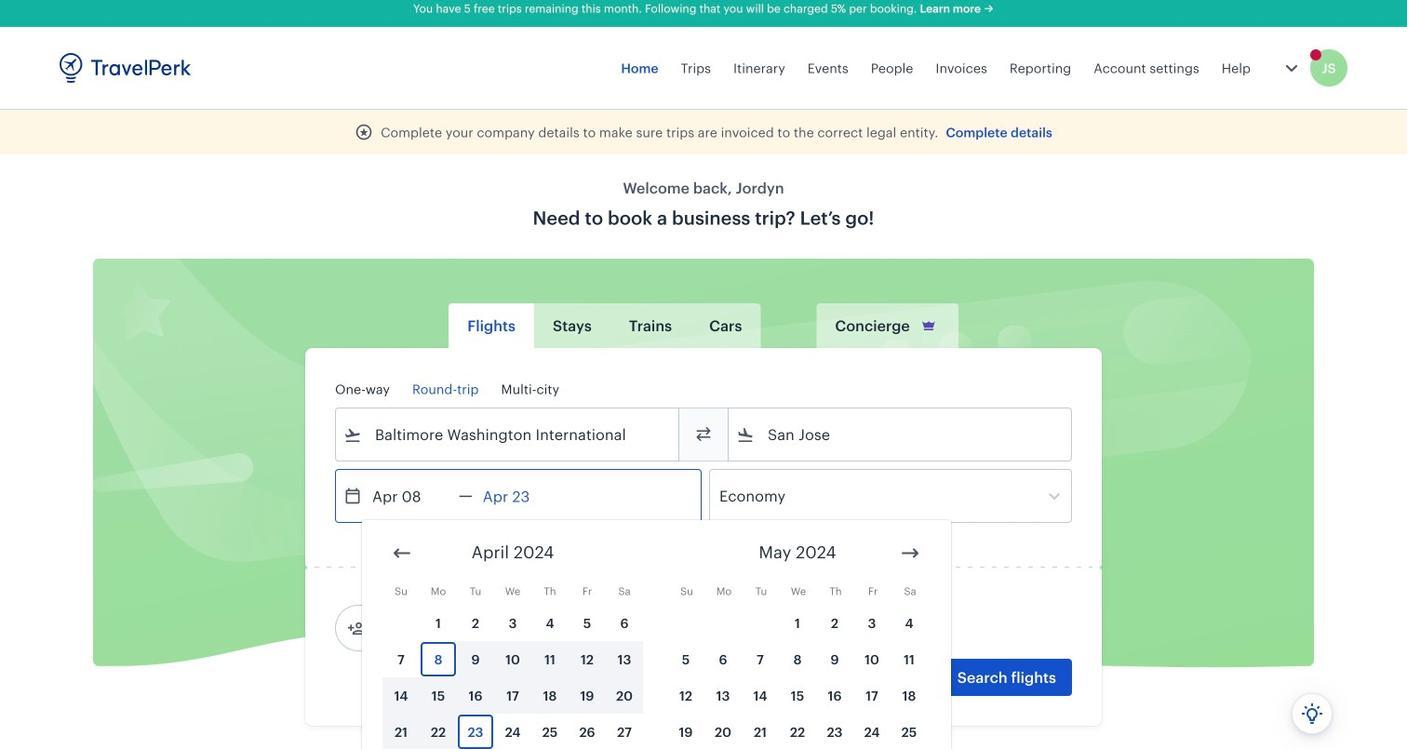 Task type: locate. For each thing, give the bounding box(es) containing it.
Add first traveler search field
[[366, 613, 559, 643]]

From search field
[[362, 420, 654, 450]]



Task type: describe. For each thing, give the bounding box(es) containing it.
To search field
[[755, 420, 1047, 450]]

calendar application
[[362, 520, 1407, 749]]

move forward to switch to the next month. image
[[899, 542, 921, 564]]

move backward to switch to the previous month. image
[[391, 542, 413, 564]]

Return text field
[[473, 470, 569, 522]]

Depart text field
[[362, 470, 459, 522]]



